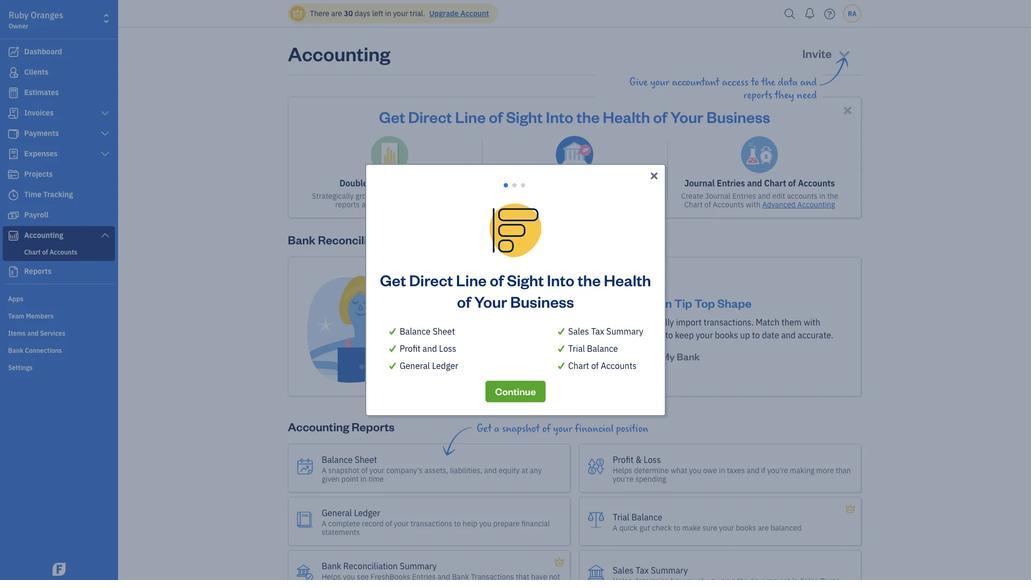 Task type: locate. For each thing, give the bounding box(es) containing it.
ruby oranges owner
[[9, 9, 63, 30]]

and left "if"
[[747, 465, 760, 475]]

1 vertical spatial journal
[[706, 191, 731, 201]]

1 vertical spatial trial
[[613, 512, 630, 523]]

0 horizontal spatial general
[[322, 507, 352, 519]]

reconciliation down reports
[[318, 232, 394, 247]]

2 horizontal spatial summary
[[651, 565, 688, 576]]

chart inside 'create journal entries and edit accounts in the chart of accounts with'
[[685, 200, 703, 210]]

you left owe
[[690, 465, 702, 475]]

payment image
[[7, 128, 20, 139]]

and up general ledger
[[423, 343, 437, 354]]

check image
[[388, 325, 398, 338], [557, 325, 567, 338]]

sheet up time
[[355, 454, 377, 465]]

your inside trial balance a quick gut check to make sure your books are balanced
[[720, 523, 735, 533]]

bank down strategically
[[288, 232, 316, 247]]

trial inside trial balance a quick gut check to make sure your books are balanced
[[613, 512, 630, 523]]

insights.
[[376, 200, 404, 210]]

connect inside connect your bank account to automatically import transactions. match them with income and expenses tracked in freshbooks to keep your books up to date and accurate.
[[505, 317, 537, 328]]

tax up trial balance
[[591, 326, 605, 337]]

a
[[494, 423, 500, 435]]

2 vertical spatial get
[[477, 423, 492, 435]]

and left equity
[[485, 465, 497, 475]]

advanced accounting
[[763, 200, 836, 210]]

30
[[344, 8, 353, 18]]

sales tax summary down gut
[[613, 565, 688, 576]]

accounting
[[288, 40, 391, 66], [395, 178, 440, 189], [798, 200, 836, 210], [288, 419, 350, 434]]

to inside general ledger a complete record of your transactions to help you prepare financial statements
[[454, 519, 461, 529]]

1 vertical spatial match
[[756, 317, 780, 328]]

1 horizontal spatial close image
[[842, 104, 854, 117]]

general down profit and loss
[[400, 360, 430, 372]]

1 horizontal spatial bank
[[559, 317, 578, 328]]

1 vertical spatial into
[[547, 270, 575, 290]]

sheet inside 'get direct line of sight into the health of your business' dialog
[[433, 326, 455, 337]]

accounting reports
[[288, 419, 395, 434]]

entries up 'create journal entries and edit accounts in the chart of accounts with'
[[717, 178, 746, 189]]

balance up profit and loss
[[400, 326, 431, 337]]

connect for your
[[505, 317, 537, 328]]

1 vertical spatial keep
[[675, 330, 694, 341]]

you're right "if"
[[768, 465, 789, 475]]

0 horizontal spatial ledger
[[354, 507, 381, 519]]

bank for bank reconciliation
[[288, 232, 316, 247]]

in right owe
[[719, 465, 726, 475]]

are left balanced
[[758, 523, 769, 533]]

0 horizontal spatial are
[[331, 8, 342, 18]]

timer image
[[7, 190, 20, 200]]

0 horizontal spatial transactions
[[411, 519, 453, 529]]

0 vertical spatial trial
[[569, 343, 585, 354]]

business up journal entries and chart of accounts image
[[707, 106, 771, 127]]

0 vertical spatial sight
[[506, 106, 543, 127]]

you're
[[768, 465, 789, 475], [613, 474, 634, 484]]

and right reports
[[362, 200, 374, 210]]

import
[[676, 317, 702, 328]]

0 vertical spatial crown image
[[845, 503, 857, 515]]

keep inside connect your bank account to automatically import transactions. match them with income and expenses tracked in freshbooks to keep your books up to date and accurate.
[[675, 330, 694, 341]]

1 vertical spatial ledger
[[354, 507, 381, 519]]

1 vertical spatial chevron large down image
[[100, 231, 110, 240]]

connect down freshbooks
[[622, 350, 660, 363]]

1 horizontal spatial are
[[758, 523, 769, 533]]

0 vertical spatial sales tax summary
[[569, 326, 644, 337]]

loss up general ledger
[[439, 343, 457, 354]]

check image for sales tax summary
[[557, 325, 567, 338]]

match up "date"
[[756, 317, 780, 328]]

accounts up accounts
[[799, 178, 836, 189]]

profit inside profit & loss helps determine what you owe in taxes and if you're making more than you're spending
[[613, 454, 634, 465]]

1 vertical spatial accounts
[[713, 200, 745, 210]]

in inside profit & loss helps determine what you owe in taxes and if you're making more than you're spending
[[719, 465, 726, 475]]

0 vertical spatial ledger
[[432, 360, 459, 372]]

books
[[627, 295, 661, 311]]

0 horizontal spatial keep
[[594, 191, 610, 201]]

ledger inside general ledger a complete record of your transactions to help you prepare financial statements
[[354, 507, 381, 519]]

into up bank reconciliation image
[[546, 106, 574, 127]]

1 horizontal spatial ledger
[[432, 360, 459, 372]]

journal
[[685, 178, 715, 189], [706, 191, 731, 201]]

business
[[707, 106, 771, 127], [511, 291, 574, 311]]

snapshot left time
[[328, 465, 360, 475]]

entries
[[717, 178, 746, 189], [733, 191, 757, 201]]

position
[[617, 423, 649, 435]]

general for general ledger
[[400, 360, 430, 372]]

0 horizontal spatial trial
[[569, 343, 585, 354]]

general for general ledger a complete record of your transactions to help you prepare financial statements
[[322, 507, 352, 519]]

spending
[[636, 474, 667, 484]]

1 vertical spatial business
[[511, 291, 574, 311]]

summary down the check
[[651, 565, 688, 576]]

bank inside match bank transactions to keep your books squeaky clean.
[[523, 191, 540, 201]]

chevron large down image for invoice image
[[100, 109, 110, 118]]

into
[[546, 106, 574, 127], [547, 270, 575, 290]]

chevron large down image for the chart icon
[[100, 231, 110, 240]]

1 vertical spatial transactions
[[411, 519, 453, 529]]

financial left "position"
[[575, 423, 614, 435]]

0 horizontal spatial your
[[474, 291, 508, 311]]

your inside the get direct line of sight into the health of your business
[[474, 291, 508, 311]]

your inside double-entry accounting strategically grow your business with valuable reports and insights.
[[374, 191, 389, 201]]

reconciliation for bank reconciliation summary
[[344, 561, 398, 572]]

trial
[[569, 343, 585, 354], [613, 512, 630, 523]]

chart of accounts
[[569, 360, 637, 372]]

snapshot inside balance sheet a snapshot of your company's assets, liabilities, and equity at any given point in time
[[328, 465, 360, 475]]

a for balance sheet
[[322, 465, 327, 475]]

bank inside 'button'
[[322, 561, 342, 572]]

reconciliation inside 'button'
[[344, 561, 398, 572]]

transactions inside match bank transactions to keep your books squeaky clean.
[[542, 191, 584, 201]]

0 horizontal spatial crown image
[[554, 556, 565, 569]]

in right tracked
[[609, 330, 616, 341]]

books inside trial balance a quick gut check to make sure your books are balanced
[[736, 523, 757, 533]]

get direct line of sight into the health of your business up bank reconciliation image
[[379, 106, 771, 127]]

1 vertical spatial health
[[604, 270, 652, 290]]

summary down books
[[607, 326, 644, 337]]

chart image
[[7, 231, 20, 241]]

1 vertical spatial bank
[[677, 350, 700, 363]]

squeaky
[[530, 200, 558, 210]]

in left tip
[[663, 295, 672, 311]]

0 vertical spatial chevron large down image
[[100, 150, 110, 159]]

1 check image from the left
[[388, 325, 398, 338]]

0 horizontal spatial snapshot
[[328, 465, 360, 475]]

a left complete
[[322, 519, 327, 529]]

0 horizontal spatial financial
[[522, 519, 550, 529]]

connect up income
[[505, 317, 537, 328]]

accounts
[[799, 178, 836, 189], [713, 200, 745, 210], [601, 360, 637, 372]]

upgrade account link
[[427, 8, 489, 18]]

chevron large down image
[[100, 150, 110, 159], [100, 231, 110, 240]]

chevron large down image for payment image
[[100, 130, 110, 138]]

books left create
[[629, 191, 649, 201]]

check image left "balance sheet"
[[388, 325, 398, 338]]

ledger up statements on the left of page
[[354, 507, 381, 519]]

books right sure
[[736, 523, 757, 533]]

the
[[577, 106, 600, 127], [828, 191, 839, 201], [578, 270, 601, 290]]

to right clean. at right
[[585, 191, 592, 201]]

a inside general ledger a complete record of your transactions to help you prepare financial statements
[[322, 519, 327, 529]]

0 vertical spatial chart
[[765, 178, 787, 189]]

general inside general ledger a complete record of your transactions to help you prepare financial statements
[[322, 507, 352, 519]]

you right help
[[480, 519, 492, 529]]

you inside profit & loss helps determine what you owe in taxes and if you're making more than you're spending
[[690, 465, 702, 475]]

tax inside 'get direct line of sight into the health of your business' dialog
[[591, 326, 605, 337]]

bank right "my"
[[677, 350, 700, 363]]

1 vertical spatial sight
[[507, 270, 544, 290]]

loss right &
[[644, 454, 661, 465]]

the right accounts
[[828, 191, 839, 201]]

get direct line of sight into the health of your business up income
[[380, 270, 652, 311]]

1 horizontal spatial profit
[[613, 454, 634, 465]]

books down transactions.
[[715, 330, 739, 341]]

a inside balance sheet a snapshot of your company's assets, liabilities, and equity at any given point in time
[[322, 465, 327, 475]]

and down journal entries and chart of accounts
[[758, 191, 771, 201]]

profit
[[400, 343, 421, 354], [613, 454, 634, 465]]

a inside trial balance a quick gut check to make sure your books are balanced
[[613, 523, 618, 533]]

0 vertical spatial into
[[546, 106, 574, 127]]

2 vertical spatial the
[[578, 270, 601, 290]]

transactions left help
[[411, 519, 453, 529]]

help
[[463, 519, 478, 529]]

0 horizontal spatial bank
[[523, 191, 540, 201]]

1 horizontal spatial keep
[[675, 330, 694, 341]]

1 horizontal spatial tax
[[636, 565, 649, 576]]

0 horizontal spatial check image
[[388, 325, 398, 338]]

are
[[331, 8, 342, 18], [758, 523, 769, 533]]

1 horizontal spatial sales
[[613, 565, 634, 576]]

profit inside 'get direct line of sight into the health of your business' dialog
[[400, 343, 421, 354]]

ledger down profit and loss
[[432, 360, 459, 372]]

days
[[355, 8, 371, 18]]

with inside 'create journal entries and edit accounts in the chart of accounts with'
[[746, 200, 761, 210]]

ledger for general ledger
[[432, 360, 459, 372]]

check image
[[388, 342, 398, 355], [557, 342, 567, 355], [388, 360, 398, 372], [557, 360, 567, 372]]

loss inside 'get direct line of sight into the health of your business' dialog
[[439, 343, 457, 354]]

reports
[[335, 200, 360, 210]]

journal up create
[[685, 178, 715, 189]]

journal entries and chart of accounts
[[685, 178, 836, 189]]

balance down tracked
[[587, 343, 618, 354]]

trial for trial balance a quick gut check to make sure your books are balanced
[[613, 512, 630, 523]]

to left make
[[674, 523, 681, 533]]

0 vertical spatial you
[[690, 465, 702, 475]]

to inside match bank transactions to keep your books squeaky clean.
[[585, 191, 592, 201]]

into inside the get direct line of sight into the health of your business
[[547, 270, 575, 290]]

1 vertical spatial direct
[[410, 270, 453, 290]]

general inside 'get direct line of sight into the health of your business' dialog
[[400, 360, 430, 372]]

are inside trial balance a quick gut check to make sure your books are balanced
[[758, 523, 769, 533]]

1 vertical spatial tax
[[636, 565, 649, 576]]

bank inside 'button'
[[677, 350, 700, 363]]

transactions
[[542, 191, 584, 201], [411, 519, 453, 529]]

0 vertical spatial accounts
[[799, 178, 836, 189]]

2 check image from the left
[[557, 325, 567, 338]]

balance up given
[[322, 454, 353, 465]]

trial for trial balance
[[569, 343, 585, 354]]

sales up trial balance
[[569, 326, 589, 337]]

trial down tracked
[[569, 343, 585, 354]]

snapshot right a
[[502, 423, 540, 435]]

2 vertical spatial books
[[736, 523, 757, 533]]

freshbooks
[[618, 330, 664, 341]]

profit for profit and loss
[[400, 343, 421, 354]]

1 vertical spatial line
[[456, 270, 487, 290]]

1 horizontal spatial you
[[690, 465, 702, 475]]

you're left spending in the right bottom of the page
[[613, 474, 634, 484]]

client image
[[7, 67, 20, 78]]

record
[[362, 519, 384, 529]]

2 vertical spatial chart
[[569, 360, 590, 372]]

bank for bank reconciliation summary
[[322, 561, 342, 572]]

0 horizontal spatial with
[[423, 191, 437, 201]]

of inside balance sheet a snapshot of your company's assets, liabilities, and equity at any given point in time
[[361, 465, 368, 475]]

journal entries and chart of accounts image
[[741, 136, 779, 174]]

in left time
[[361, 474, 367, 484]]

summary down general ledger a complete record of your transactions to help you prepare financial statements
[[400, 561, 437, 572]]

go to help image
[[822, 6, 839, 22]]

chart inside 'get direct line of sight into the health of your business' dialog
[[569, 360, 590, 372]]

bank left clean. at right
[[523, 191, 540, 201]]

summary inside 'button'
[[400, 561, 437, 572]]

reconciliation down record
[[344, 561, 398, 572]]

0 horizontal spatial sheet
[[355, 454, 377, 465]]

0 vertical spatial close image
[[842, 104, 854, 117]]

0 horizontal spatial summary
[[400, 561, 437, 572]]

direct
[[409, 106, 452, 127], [410, 270, 453, 290]]

a
[[322, 465, 327, 475], [322, 519, 327, 529], [613, 523, 618, 533]]

in right left
[[385, 8, 392, 18]]

bank down statements on the left of page
[[322, 561, 342, 572]]

journal right create
[[706, 191, 731, 201]]

0 horizontal spatial accounts
[[601, 360, 637, 372]]

check
[[652, 523, 672, 533]]

of inside 'create journal entries and edit accounts in the chart of accounts with'
[[705, 200, 712, 210]]

into up the keep
[[547, 270, 575, 290]]

2 horizontal spatial your
[[671, 106, 704, 127]]

with
[[423, 191, 437, 201], [746, 200, 761, 210], [804, 317, 821, 328]]

1 horizontal spatial connect
[[622, 350, 660, 363]]

1 vertical spatial reconciliation
[[344, 561, 398, 572]]

sheet up profit and loss
[[433, 326, 455, 337]]

balance sheet a snapshot of your company's assets, liabilities, and equity at any given point in time
[[322, 454, 542, 484]]

in
[[385, 8, 392, 18], [820, 191, 826, 201], [663, 295, 672, 311], [609, 330, 616, 341], [719, 465, 726, 475], [361, 474, 367, 484]]

in inside connect your bank account to automatically import transactions. match them with income and expenses tracked in freshbooks to keep your books up to date and accurate.
[[609, 330, 616, 341]]

to right account
[[612, 317, 620, 328]]

loss for and
[[439, 343, 457, 354]]

equity
[[499, 465, 520, 475]]

1 vertical spatial get
[[380, 270, 406, 290]]

1 vertical spatial loss
[[644, 454, 661, 465]]

balance down spending in the right bottom of the page
[[632, 512, 663, 523]]

apps image
[[8, 294, 115, 303]]

1 vertical spatial chevron large down image
[[100, 130, 110, 138]]

1 horizontal spatial sheet
[[433, 326, 455, 337]]

bank
[[523, 191, 540, 201], [559, 317, 578, 328]]

0 horizontal spatial match
[[501, 191, 522, 201]]

loss
[[439, 343, 457, 354], [644, 454, 661, 465]]

1 chevron large down image from the top
[[100, 150, 110, 159]]

snapshot
[[502, 423, 540, 435], [328, 465, 360, 475]]

2 horizontal spatial with
[[804, 317, 821, 328]]

your inside balance sheet a snapshot of your company's assets, liabilities, and equity at any given point in time
[[370, 465, 385, 475]]

sheet
[[433, 326, 455, 337], [355, 454, 377, 465]]

check image for profit and loss
[[388, 342, 398, 355]]

keep right clean. at right
[[594, 191, 610, 201]]

0 horizontal spatial chart
[[569, 360, 590, 372]]

accounts down trial balance
[[601, 360, 637, 372]]

crown image
[[845, 503, 857, 515], [554, 556, 565, 569]]

with left the 'valuable'
[[423, 191, 437, 201]]

sales tax summary up trial balance
[[569, 326, 644, 337]]

0 horizontal spatial connect
[[505, 317, 537, 328]]

a left quick
[[613, 523, 618, 533]]

0 vertical spatial get
[[379, 106, 405, 127]]

get a snapshot of your financial position
[[477, 423, 649, 435]]

0 horizontal spatial loss
[[439, 343, 457, 354]]

sheet inside balance sheet a snapshot of your company's assets, liabilities, and equity at any given point in time
[[355, 454, 377, 465]]

general ledger a complete record of your transactions to help you prepare financial statements
[[322, 507, 550, 537]]

invoice image
[[7, 108, 20, 119]]

your inside match bank transactions to keep your books squeaky clean.
[[612, 191, 627, 201]]

0 vertical spatial tax
[[591, 326, 605, 337]]

ledger inside 'get direct line of sight into the health of your business' dialog
[[432, 360, 459, 372]]

journal inside 'create journal entries and edit accounts in the chart of accounts with'
[[706, 191, 731, 201]]

ledger for general ledger a complete record of your transactions to help you prepare financial statements
[[354, 507, 381, 519]]

with down journal entries and chart of accounts
[[746, 200, 761, 210]]

taxes
[[727, 465, 745, 475]]

owner
[[9, 21, 28, 30]]

health
[[603, 106, 651, 127], [604, 270, 652, 290]]

profit down "balance sheet"
[[400, 343, 421, 354]]

1 horizontal spatial check image
[[557, 325, 567, 338]]

in inside 'create journal entries and edit accounts in the chart of accounts with'
[[820, 191, 826, 201]]

expense image
[[7, 149, 20, 160]]

transactions inside general ledger a complete record of your transactions to help you prepare financial statements
[[411, 519, 453, 529]]

books inside connect your bank account to automatically import transactions. match them with income and expenses tracked in freshbooks to keep your books up to date and accurate.
[[715, 330, 739, 341]]

and inside 'get direct line of sight into the health of your business' dialog
[[423, 343, 437, 354]]

match
[[501, 191, 522, 201], [756, 317, 780, 328]]

the up the keep
[[578, 270, 601, 290]]

1 vertical spatial entries
[[733, 191, 757, 201]]

sight
[[506, 106, 543, 127], [507, 270, 544, 290]]

0 vertical spatial connect
[[505, 317, 537, 328]]

0 vertical spatial reconciliation
[[318, 232, 394, 247]]

of
[[489, 106, 503, 127], [654, 106, 668, 127], [789, 178, 797, 189], [705, 200, 712, 210], [490, 270, 504, 290], [457, 291, 471, 311], [592, 360, 599, 372], [543, 423, 551, 435], [361, 465, 368, 475], [386, 519, 392, 529]]

trial left gut
[[613, 512, 630, 523]]

1 horizontal spatial summary
[[607, 326, 644, 337]]

to left help
[[454, 519, 461, 529]]

are left 30
[[331, 8, 342, 18]]

tax
[[591, 326, 605, 337], [636, 565, 649, 576]]

0 vertical spatial general
[[400, 360, 430, 372]]

sight inside the get direct line of sight into the health of your business
[[507, 270, 544, 290]]

keep down import
[[675, 330, 694, 341]]

make
[[683, 523, 701, 533]]

balanced
[[771, 523, 802, 533]]

connect
[[505, 317, 537, 328], [622, 350, 660, 363]]

financial right prepare
[[522, 519, 550, 529]]

a left point on the bottom left of the page
[[322, 465, 327, 475]]

check image left tracked
[[557, 325, 567, 338]]

to
[[585, 191, 592, 201], [612, 317, 620, 328], [666, 330, 673, 341], [753, 330, 760, 341], [454, 519, 461, 529], [674, 523, 681, 533]]

financial inside general ledger a complete record of your transactions to help you prepare financial statements
[[522, 519, 550, 529]]

2 chevron large down image from the top
[[100, 231, 110, 240]]

connect inside 'button'
[[622, 350, 660, 363]]

1 vertical spatial snapshot
[[328, 465, 360, 475]]

1 vertical spatial connect
[[622, 350, 660, 363]]

0 horizontal spatial sales
[[569, 326, 589, 337]]

ledger
[[432, 360, 459, 372], [354, 507, 381, 519]]

loss inside profit & loss helps determine what you owe in taxes and if you're making more than you're spending
[[644, 454, 661, 465]]

0 horizontal spatial bank
[[288, 232, 316, 247]]

items and services image
[[8, 328, 115, 337]]

accounts inside 'get direct line of sight into the health of your business' dialog
[[601, 360, 637, 372]]

1 horizontal spatial you're
[[768, 465, 789, 475]]

0 vertical spatial keep
[[594, 191, 610, 201]]

with up accurate.
[[804, 317, 821, 328]]

1 horizontal spatial bank
[[322, 561, 342, 572]]

a for trial balance
[[613, 523, 618, 533]]

a for general ledger
[[322, 519, 327, 529]]

get direct line of sight into the health of your business
[[379, 106, 771, 127], [380, 270, 652, 311]]

the inside 'create journal entries and edit accounts in the chart of accounts with'
[[828, 191, 839, 201]]

close image
[[842, 104, 854, 117], [649, 169, 660, 182]]

tax down gut
[[636, 565, 649, 576]]

financial
[[575, 423, 614, 435], [522, 519, 550, 529]]

business up 'expenses'
[[511, 291, 574, 311]]

profit left &
[[613, 454, 634, 465]]

account
[[580, 317, 610, 328]]

1 horizontal spatial trial
[[613, 512, 630, 523]]

entries down journal entries and chart of accounts
[[733, 191, 757, 201]]

sales down quick
[[613, 565, 634, 576]]

transactions down bank reconciliation image
[[542, 191, 584, 201]]

1 chevron large down image from the top
[[100, 109, 110, 118]]

in right accounts
[[820, 191, 826, 201]]

sales
[[569, 326, 589, 337], [613, 565, 634, 576]]

the up bank reconciliation image
[[577, 106, 600, 127]]

summary
[[607, 326, 644, 337], [400, 561, 437, 572], [651, 565, 688, 576]]

crown image
[[292, 8, 304, 19]]

time
[[369, 474, 384, 484]]

chevron large down image
[[100, 109, 110, 118], [100, 130, 110, 138]]

health inside the get direct line of sight into the health of your business
[[604, 270, 652, 290]]

connect my bank
[[622, 350, 700, 363]]

match left squeaky
[[501, 191, 522, 201]]

sales inside 'get direct line of sight into the health of your business' dialog
[[569, 326, 589, 337]]

sheet for balance sheet a snapshot of your company's assets, liabilities, and equity at any given point in time
[[355, 454, 377, 465]]

2 chevron large down image from the top
[[100, 130, 110, 138]]

1 horizontal spatial financial
[[575, 423, 614, 435]]

0 vertical spatial loss
[[439, 343, 457, 354]]

continue button
[[486, 381, 546, 403]]

bank
[[288, 232, 316, 247], [677, 350, 700, 363], [322, 561, 342, 572]]

general up statements on the left of page
[[322, 507, 352, 519]]

0 vertical spatial financial
[[575, 423, 614, 435]]

1 vertical spatial you
[[480, 519, 492, 529]]

bank connections image
[[8, 346, 115, 354]]

bank up 'expenses'
[[559, 317, 578, 328]]

match inside connect your bank account to automatically import transactions. match them with income and expenses tracked in freshbooks to keep your books up to date and accurate.
[[756, 317, 780, 328]]

accounts right create
[[713, 200, 745, 210]]

1 horizontal spatial accounts
[[713, 200, 745, 210]]

money image
[[7, 210, 20, 221]]

get inside the get direct line of sight into the health of your business
[[380, 270, 406, 290]]

trial inside 'get direct line of sight into the health of your business' dialog
[[569, 343, 585, 354]]

1 vertical spatial get direct line of sight into the health of your business
[[380, 270, 652, 311]]

reconciliation for bank reconciliation
[[318, 232, 394, 247]]

0 vertical spatial bank
[[288, 232, 316, 247]]

your
[[393, 8, 408, 18], [374, 191, 389, 201], [612, 191, 627, 201], [539, 317, 557, 328], [696, 330, 713, 341], [554, 423, 573, 435], [370, 465, 385, 475], [394, 519, 409, 529], [720, 523, 735, 533]]

main element
[[0, 0, 145, 580]]



Task type: vqa. For each thing, say whether or not it's contained in the screenshot.
LEDGER to the bottom
yes



Task type: describe. For each thing, give the bounding box(es) containing it.
edit
[[773, 191, 786, 201]]

0 vertical spatial are
[[331, 8, 342, 18]]

get direct line of sight into the health of your business dialog
[[0, 151, 1032, 429]]

quick
[[620, 523, 638, 533]]

crown image for trial balance
[[845, 503, 857, 515]]

valuable
[[439, 191, 467, 201]]

if
[[762, 465, 766, 475]]

of inside general ledger a complete record of your transactions to help you prepare financial statements
[[386, 519, 392, 529]]

and inside profit & loss helps determine what you owe in taxes and if you're making more than you're spending
[[747, 465, 760, 475]]

search image
[[782, 6, 799, 22]]

check image for trial balance
[[557, 342, 567, 355]]

bank inside connect your bank account to automatically import transactions. match them with income and expenses tracked in freshbooks to keep your books up to date and accurate.
[[559, 317, 578, 328]]

accounts
[[788, 191, 818, 201]]

trial balance a quick gut check to make sure your books are balanced
[[613, 512, 802, 533]]

account
[[461, 8, 489, 18]]

chevron large down image for expense image
[[100, 150, 110, 159]]

0 horizontal spatial you're
[[613, 474, 634, 484]]

with inside double-entry accounting strategically grow your business with valuable reports and insights.
[[423, 191, 437, 201]]

sheet for balance sheet
[[433, 326, 455, 337]]

accounts inside 'create journal entries and edit accounts in the chart of accounts with'
[[713, 200, 745, 210]]

top
[[695, 295, 715, 311]]

double-entry accounting strategically grow your business with valuable reports and insights.
[[312, 178, 467, 210]]

estimate image
[[7, 88, 20, 98]]

there are 30 days left in your trial. upgrade account
[[310, 8, 489, 18]]

balance sheet
[[400, 326, 455, 337]]

income
[[492, 330, 521, 341]]

the inside the get direct line of sight into the health of your business
[[578, 270, 601, 290]]

general ledger
[[400, 360, 459, 372]]

summary for bank reconciliation summary 'button'
[[400, 561, 437, 572]]

reports
[[352, 419, 395, 434]]

to right up
[[753, 330, 760, 341]]

get direct line of sight into the health of your business inside 'get direct line of sight into the health of your business' dialog
[[380, 270, 652, 311]]

statements
[[322, 527, 360, 537]]

balance inside trial balance a quick gut check to make sure your books are balanced
[[632, 512, 663, 523]]

liabilities,
[[450, 465, 483, 475]]

and inside balance sheet a snapshot of your company's assets, liabilities, and equity at any given point in time
[[485, 465, 497, 475]]

connect your bank account to automatically import transactions. match them with income and expenses tracked in freshbooks to keep your books up to date and accurate.
[[492, 317, 834, 341]]

and down the them
[[782, 330, 796, 341]]

business inside the get direct line of sight into the health of your business
[[511, 291, 574, 311]]

bank reconciliation summary button
[[288, 550, 571, 580]]

determine
[[634, 465, 669, 475]]

sure
[[703, 523, 718, 533]]

match inside match bank transactions to keep your books squeaky clean.
[[501, 191, 522, 201]]

left
[[372, 8, 384, 18]]

sales tax summary link
[[579, 550, 862, 580]]

gut
[[640, 523, 651, 533]]

keep inside match bank transactions to keep your books squeaky clean.
[[594, 191, 610, 201]]

1 horizontal spatial your
[[600, 295, 625, 311]]

create journal entries and edit accounts in the chart of accounts with
[[682, 191, 839, 210]]

trial balance
[[569, 343, 618, 354]]

your inside general ledger a complete record of your transactions to help you prepare financial statements
[[394, 519, 409, 529]]

bank reconciliation image
[[556, 136, 594, 174]]

connect my bank button
[[612, 346, 710, 368]]

1 vertical spatial sales tax summary
[[613, 565, 688, 576]]

crown image for bank reconciliation summary
[[554, 556, 565, 569]]

there
[[310, 8, 330, 18]]

accurate.
[[798, 330, 834, 341]]

summary for sales tax summary link
[[651, 565, 688, 576]]

date
[[762, 330, 780, 341]]

expenses
[[539, 330, 576, 341]]

settings image
[[8, 363, 115, 371]]

helps
[[613, 465, 633, 475]]

in inside balance sheet a snapshot of your company's assets, liabilities, and equity at any given point in time
[[361, 474, 367, 484]]

prepare
[[494, 519, 520, 529]]

dashboard image
[[7, 47, 20, 58]]

strategically
[[312, 191, 354, 201]]

profit & loss helps determine what you owe in taxes and if you're making more than you're spending
[[613, 454, 851, 484]]

tax inside sales tax summary link
[[636, 565, 649, 576]]

grow
[[356, 191, 372, 201]]

0 vertical spatial direct
[[409, 106, 452, 127]]

entries inside 'create journal entries and edit accounts in the chart of accounts with'
[[733, 191, 757, 201]]

report image
[[7, 267, 20, 277]]

than
[[836, 465, 851, 475]]

balance inside balance sheet a snapshot of your company's assets, liabilities, and equity at any given point in time
[[322, 454, 353, 465]]

making
[[790, 465, 815, 475]]

freshbooks image
[[51, 563, 68, 576]]

0 horizontal spatial close image
[[649, 169, 660, 182]]

to up "my"
[[666, 330, 673, 341]]

connect your bank account to begin matching your bank transactions image
[[306, 275, 478, 384]]

&
[[636, 454, 642, 465]]

owe
[[704, 465, 718, 475]]

0 vertical spatial health
[[603, 106, 651, 127]]

advanced
[[763, 200, 796, 210]]

0 vertical spatial get direct line of sight into the health of your business
[[379, 106, 771, 127]]

0 vertical spatial line
[[455, 106, 486, 127]]

1 horizontal spatial business
[[707, 106, 771, 127]]

upgrade
[[429, 8, 459, 18]]

entry
[[372, 178, 393, 189]]

bank reconciliation summary
[[322, 561, 437, 572]]

more
[[817, 465, 835, 475]]

transactions.
[[704, 317, 754, 328]]

trial.
[[410, 8, 426, 18]]

profit for profit & loss helps determine what you owe in taxes and if you're making more than you're spending
[[613, 454, 634, 465]]

0 vertical spatial journal
[[685, 178, 715, 189]]

check image for chart of accounts
[[557, 360, 567, 372]]

1 horizontal spatial snapshot
[[502, 423, 540, 435]]

what
[[671, 465, 688, 475]]

books inside match bank transactions to keep your books squeaky clean.
[[629, 191, 649, 201]]

match bank transactions to keep your books squeaky clean.
[[501, 191, 649, 210]]

continue
[[496, 385, 536, 398]]

with inside connect your bank account to automatically import transactions. match them with income and expenses tracked in freshbooks to keep your books up to date and accurate.
[[804, 317, 821, 328]]

them
[[782, 317, 802, 328]]

sales tax summary inside 'get direct line of sight into the health of your business' dialog
[[569, 326, 644, 337]]

accounting inside double-entry accounting strategically grow your business with valuable reports and insights.
[[395, 178, 440, 189]]

double-
[[340, 178, 372, 189]]

keep your books in tip top shape
[[570, 295, 752, 311]]

shape
[[718, 295, 752, 311]]

check image for balance sheet
[[388, 325, 398, 338]]

ruby
[[9, 9, 29, 21]]

keep
[[570, 295, 598, 311]]

2 horizontal spatial accounts
[[799, 178, 836, 189]]

double-entry accounting image
[[371, 136, 409, 174]]

summary inside 'get direct line of sight into the health of your business' dialog
[[607, 326, 644, 337]]

company's
[[386, 465, 423, 475]]

any
[[530, 465, 542, 475]]

profit and loss
[[400, 343, 457, 354]]

and inside 'create journal entries and edit accounts in the chart of accounts with'
[[758, 191, 771, 201]]

you inside general ledger a complete record of your transactions to help you prepare financial statements
[[480, 519, 492, 529]]

0 vertical spatial entries
[[717, 178, 746, 189]]

and right income
[[523, 330, 537, 341]]

loss for &
[[644, 454, 661, 465]]

given
[[322, 474, 340, 484]]

create
[[682, 191, 704, 201]]

automatically
[[622, 317, 674, 328]]

point
[[342, 474, 359, 484]]

tip
[[675, 295, 693, 311]]

up
[[741, 330, 751, 341]]

tracked
[[578, 330, 607, 341]]

business
[[391, 191, 421, 201]]

complete
[[328, 519, 360, 529]]

my
[[662, 350, 675, 363]]

connect for my
[[622, 350, 660, 363]]

to inside trial balance a quick gut check to make sure your books are balanced
[[674, 523, 681, 533]]

2 horizontal spatial chart
[[765, 178, 787, 189]]

project image
[[7, 169, 20, 180]]

line inside the get direct line of sight into the health of your business
[[456, 270, 487, 290]]

team members image
[[8, 311, 115, 320]]

bank reconciliation
[[288, 232, 394, 247]]

0 vertical spatial the
[[577, 106, 600, 127]]

and up 'create journal entries and edit accounts in the chart of accounts with'
[[748, 178, 763, 189]]

direct inside the get direct line of sight into the health of your business
[[410, 270, 453, 290]]

assets,
[[425, 465, 449, 475]]

check image for general ledger
[[388, 360, 398, 372]]

match bank transactions to keep your books squeaky clean. button
[[487, 136, 663, 210]]

oranges
[[31, 9, 63, 21]]

and inside double-entry accounting strategically grow your business with valuable reports and insights.
[[362, 200, 374, 210]]



